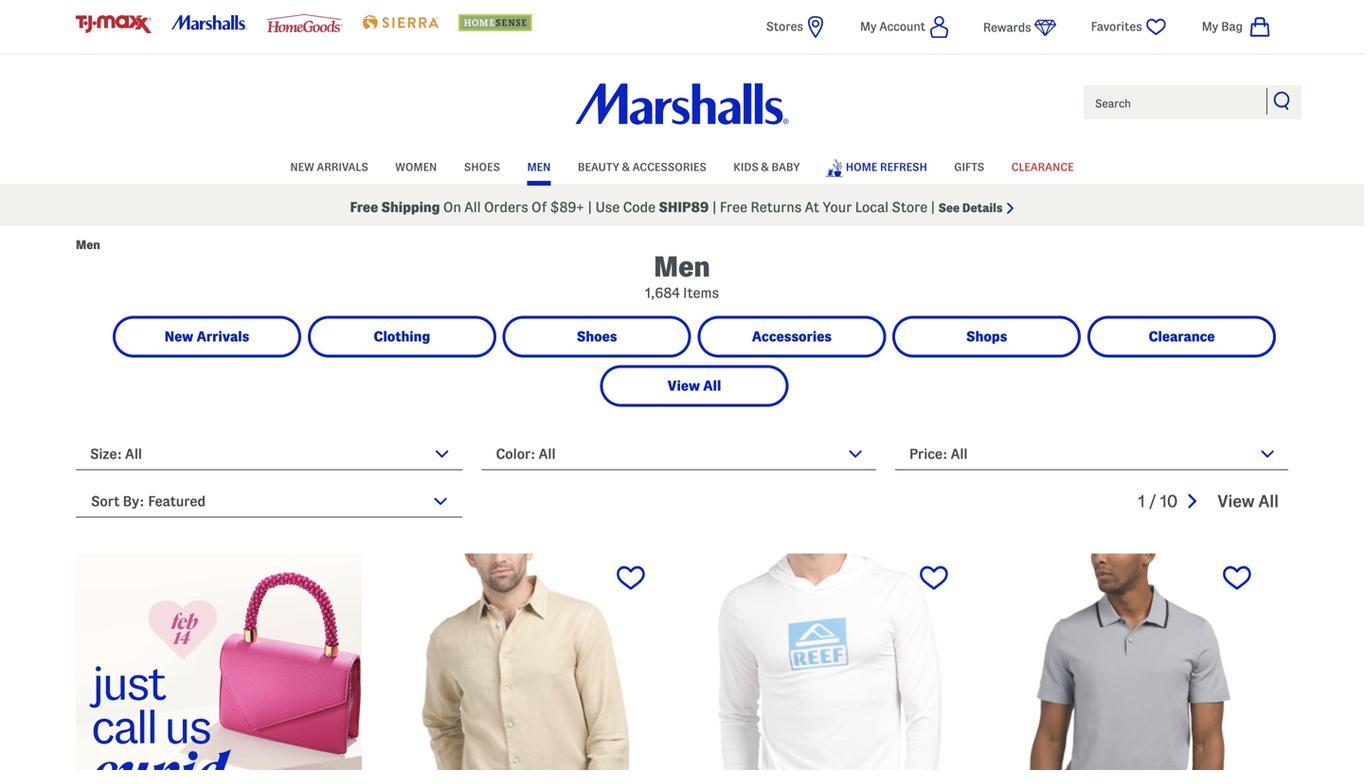 Task type: describe. For each thing, give the bounding box(es) containing it.
view all
[[668, 378, 721, 394]]

my for my account
[[860, 20, 877, 33]]

new for women
[[290, 161, 314, 173]]

1,684
[[645, 285, 680, 301]]

10
[[1161, 492, 1178, 511]]

0 horizontal spatial clearance link
[[1012, 151, 1074, 180]]

beauty & accessories
[[578, 161, 707, 173]]

view all link
[[1218, 492, 1279, 511]]

new arrivals link for women
[[290, 151, 368, 180]]

1 horizontal spatial clearance
[[1149, 329, 1215, 344]]

sort by: featured
[[91, 494, 206, 509]]

marshalls home image
[[576, 83, 789, 125]]

1
[[1139, 492, 1145, 511]]

marquee containing free shipping
[[0, 189, 1365, 226]]

1 / 10
[[1139, 492, 1178, 511]]

price:
[[910, 446, 948, 462]]

your
[[823, 199, 852, 215]]

local
[[855, 199, 889, 215]]

color:
[[496, 446, 536, 462]]

my account link
[[860, 15, 950, 39]]

view all
[[1218, 492, 1279, 511]]

refresh
[[880, 161, 928, 173]]

orders
[[484, 199, 528, 215]]

bag
[[1222, 20, 1243, 33]]

price: all
[[910, 446, 968, 462]]

home refresh
[[846, 161, 928, 173]]

favorites
[[1091, 20, 1143, 33]]

0 horizontal spatial men
[[76, 238, 100, 252]]

1 | from the left
[[588, 199, 592, 215]]

all for price: all
[[951, 446, 968, 462]]

free shipping on all orders of $89+ | use code ship89 | free returns at your local store | see details
[[350, 199, 1003, 215]]

men 1,684 items
[[645, 251, 719, 301]]

my for my bag
[[1202, 20, 1219, 33]]

women link
[[395, 151, 437, 180]]

store |
[[892, 199, 936, 215]]

new arrivals link for clothing
[[116, 319, 299, 355]]

new for clothing
[[165, 329, 194, 344]]

shops link
[[896, 319, 1079, 355]]

on
[[443, 199, 461, 215]]

new arrivals for women
[[290, 161, 368, 173]]

my account
[[860, 20, 926, 33]]

1 free from the left
[[350, 199, 378, 215]]

gifts link
[[955, 151, 985, 180]]

arrivals for clothing
[[197, 329, 249, 344]]

baby
[[772, 161, 800, 173]]

returns
[[751, 199, 802, 215]]

arrivals for women
[[317, 161, 368, 173]]

gifts
[[955, 161, 985, 173]]

sierra.com image
[[363, 15, 439, 30]]

view
[[668, 378, 700, 394]]

home
[[846, 161, 878, 173]]

none submit inside site search search field
[[1274, 91, 1293, 110]]

1 horizontal spatial accessories
[[752, 329, 832, 344]]

1 horizontal spatial clearance link
[[1091, 319, 1274, 355]]

kids & baby
[[734, 161, 800, 173]]

clearance inside menu bar
[[1012, 161, 1074, 173]]

& for beauty
[[622, 161, 630, 173]]

size: all
[[90, 446, 142, 462]]

size:
[[90, 446, 122, 462]]

shoes link for men
[[464, 151, 500, 180]]

account
[[880, 20, 926, 33]]

navigation inside product sorting navigation
[[1139, 480, 1289, 524]]

men inside banner
[[527, 161, 551, 173]]

use
[[596, 199, 620, 215]]

all
[[1259, 492, 1279, 511]]



Task type: locate. For each thing, give the bounding box(es) containing it.
0 horizontal spatial shoes
[[464, 161, 500, 173]]

all right on
[[465, 199, 481, 215]]

all inside 'marquee'
[[465, 199, 481, 215]]

view
[[1218, 492, 1255, 511]]

my
[[860, 20, 877, 33], [1202, 20, 1219, 33]]

tjmaxx.com image
[[76, 15, 152, 33]]

None submit
[[1274, 91, 1293, 110]]

/
[[1149, 492, 1157, 511]]

clearance
[[1012, 161, 1074, 173], [1149, 329, 1215, 344]]

all right color:
[[539, 446, 556, 462]]

1 vertical spatial shoes link
[[506, 319, 689, 355]]

my bag
[[1202, 20, 1243, 33]]

all for size: all
[[125, 446, 142, 462]]

1 horizontal spatial new
[[290, 161, 314, 173]]

1 vertical spatial shoes
[[577, 329, 617, 344]]

0 vertical spatial new arrivals link
[[290, 151, 368, 180]]

accessories link
[[701, 319, 884, 355]]

1 & from the left
[[622, 161, 630, 173]]

0 vertical spatial new
[[290, 161, 314, 173]]

& right "beauty"
[[622, 161, 630, 173]]

arrivals inside banner
[[317, 161, 368, 173]]

new arrivals inside menu bar
[[290, 161, 368, 173]]

details
[[963, 201, 1003, 215]]

1 horizontal spatial |
[[712, 199, 717, 215]]

shipping
[[381, 199, 440, 215]]

1 my from the left
[[860, 20, 877, 33]]

free left shipping
[[350, 199, 378, 215]]

of
[[532, 199, 547, 215]]

accessories inside menu bar
[[633, 161, 707, 173]]

1 vertical spatial arrivals
[[197, 329, 249, 344]]

beauty
[[578, 161, 620, 173]]

0 horizontal spatial accessories
[[633, 161, 707, 173]]

1 horizontal spatial free
[[720, 199, 748, 215]]

my bag link
[[1202, 15, 1272, 39]]

my left "account"
[[860, 20, 877, 33]]

by:
[[123, 494, 144, 509]]

| left use
[[588, 199, 592, 215]]

1 horizontal spatial new arrivals
[[290, 161, 368, 173]]

clothing link
[[311, 319, 494, 355]]

&
[[622, 161, 630, 173], [761, 161, 769, 173]]

1 horizontal spatial &
[[761, 161, 769, 173]]

all for color: all
[[539, 446, 556, 462]]

& right kids in the top right of the page
[[761, 161, 769, 173]]

menu bar
[[76, 150, 1289, 184]]

my left bag
[[1202, 20, 1219, 33]]

free down kids in the top right of the page
[[720, 199, 748, 215]]

0 vertical spatial clearance
[[1012, 161, 1074, 173]]

0 horizontal spatial arrivals
[[197, 329, 249, 344]]

favorites link
[[1091, 15, 1169, 39]]

shoes link
[[464, 151, 500, 180], [506, 319, 689, 355]]

0 horizontal spatial |
[[588, 199, 592, 215]]

clothing
[[374, 329, 430, 344]]

beauty & accessories link
[[578, 151, 707, 180]]

men link
[[527, 151, 551, 180]]

2 | from the left
[[712, 199, 717, 215]]

marquee
[[0, 189, 1365, 226]]

men inside men 1,684 items
[[654, 251, 711, 282]]

new
[[290, 161, 314, 173], [165, 329, 194, 344]]

0 vertical spatial new arrivals
[[290, 161, 368, 173]]

marshalls.com image
[[171, 15, 247, 30]]

product sorting navigation
[[76, 480, 1289, 532]]

men
[[527, 161, 551, 173], [76, 238, 100, 252], [654, 251, 711, 282]]

view all link
[[603, 368, 786, 404]]

see
[[939, 201, 960, 215]]

shoes inside banner
[[464, 161, 500, 173]]

code
[[623, 199, 656, 215]]

navigation containing 1 / 10
[[1139, 480, 1289, 524]]

shoes link up orders
[[464, 151, 500, 180]]

featured
[[148, 494, 206, 509]]

stores
[[766, 20, 804, 33]]

accessories
[[633, 161, 707, 173], [752, 329, 832, 344]]

banner containing free shipping
[[0, 0, 1365, 226]]

2 & from the left
[[761, 161, 769, 173]]

homegoods.com image
[[267, 14, 343, 32]]

ship89
[[659, 199, 709, 215]]

0 vertical spatial accessories
[[633, 161, 707, 173]]

2 horizontal spatial men
[[654, 251, 711, 282]]

items
[[683, 285, 719, 301]]

1 horizontal spatial shoes link
[[506, 319, 689, 355]]

arrivals
[[317, 161, 368, 173], [197, 329, 249, 344]]

1 horizontal spatial men
[[527, 161, 551, 173]]

shoes for men
[[464, 161, 500, 173]]

gorris stretch knit sweater polo image
[[986, 554, 1272, 770]]

$89+
[[550, 199, 585, 215]]

see details link
[[939, 201, 1014, 215]]

rewards link
[[984, 16, 1057, 40]]

0 vertical spatial clearance link
[[1012, 151, 1074, 180]]

new arrivals link
[[290, 151, 368, 180], [116, 319, 299, 355]]

linen blend beach long sleeve shirt image
[[379, 554, 665, 770]]

all right "size:"
[[125, 446, 142, 462]]

2 free from the left
[[720, 199, 748, 215]]

1 vertical spatial new arrivals link
[[116, 319, 299, 355]]

valentine's day image
[[76, 554, 362, 770]]

clearance link
[[1012, 151, 1074, 180], [1091, 319, 1274, 355]]

1 horizontal spatial arrivals
[[317, 161, 368, 173]]

0 horizontal spatial shoes link
[[464, 151, 500, 180]]

at
[[805, 199, 820, 215]]

2 my from the left
[[1202, 20, 1219, 33]]

menu bar inside banner
[[76, 150, 1289, 184]]

1 horizontal spatial my
[[1202, 20, 1219, 33]]

0 horizontal spatial clearance
[[1012, 161, 1074, 173]]

rewards
[[984, 21, 1032, 34]]

all for view all
[[703, 378, 721, 394]]

0 vertical spatial shoes
[[464, 161, 500, 173]]

| right ship89
[[712, 199, 717, 215]]

homesense.com image
[[458, 14, 534, 31]]

free
[[350, 199, 378, 215], [720, 199, 748, 215]]

1 vertical spatial new arrivals
[[165, 329, 249, 344]]

all
[[465, 199, 481, 215], [703, 378, 721, 394], [125, 446, 142, 462], [539, 446, 556, 462], [951, 446, 968, 462]]

shoes link down 1,684
[[506, 319, 689, 355]]

sort
[[91, 494, 120, 509]]

new inside menu bar
[[290, 161, 314, 173]]

shoes for accessories
[[577, 329, 617, 344]]

kids & baby link
[[734, 151, 800, 180]]

banner
[[0, 0, 1365, 226]]

Search text field
[[1082, 83, 1304, 121]]

1 vertical spatial accessories
[[752, 329, 832, 344]]

menu bar containing new arrivals
[[76, 150, 1289, 184]]

navigation
[[1139, 480, 1289, 524]]

0 vertical spatial arrivals
[[317, 161, 368, 173]]

product pagination menu bar
[[1139, 480, 1289, 524]]

0 horizontal spatial my
[[860, 20, 877, 33]]

stores link
[[766, 15, 827, 39]]

|
[[588, 199, 592, 215], [712, 199, 717, 215]]

0 horizontal spatial new arrivals
[[165, 329, 249, 344]]

0 horizontal spatial new
[[165, 329, 194, 344]]

0 horizontal spatial free
[[350, 199, 378, 215]]

new arrivals
[[290, 161, 368, 173], [165, 329, 249, 344]]

shoes
[[464, 161, 500, 173], [577, 329, 617, 344]]

new arrivals for clothing
[[165, 329, 249, 344]]

1 horizontal spatial shoes
[[577, 329, 617, 344]]

1 vertical spatial new
[[165, 329, 194, 344]]

0 horizontal spatial &
[[622, 161, 630, 173]]

home refresh link
[[826, 150, 928, 183]]

color: all
[[496, 446, 556, 462]]

kids
[[734, 161, 759, 173]]

site search search field
[[1082, 83, 1304, 121]]

shoes link for accessories
[[506, 319, 689, 355]]

all right view
[[703, 378, 721, 394]]

1 vertical spatial clearance link
[[1091, 319, 1274, 355]]

0 vertical spatial shoes link
[[464, 151, 500, 180]]

women
[[395, 161, 437, 173]]

all right price:
[[951, 446, 968, 462]]

& for kids
[[761, 161, 769, 173]]

clemons hooded rash guard shirt image
[[682, 554, 968, 770]]

shops
[[967, 329, 1008, 344]]

1 vertical spatial clearance
[[1149, 329, 1215, 344]]



Task type: vqa. For each thing, say whether or not it's contained in the screenshot.
See Details link
yes



